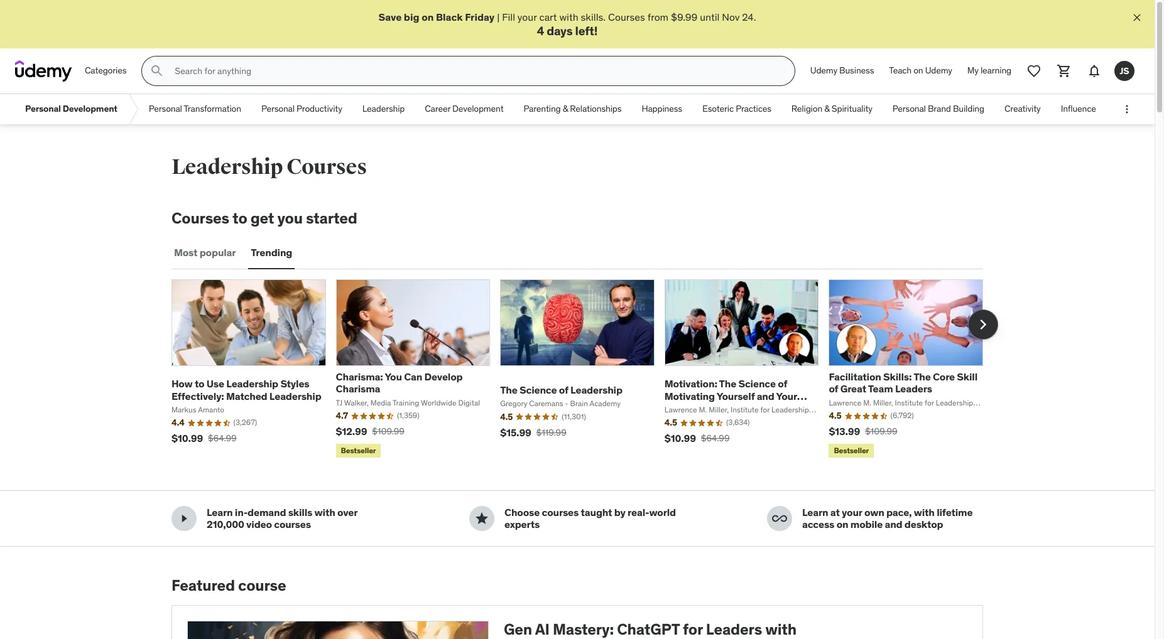 Task type: describe. For each thing, give the bounding box(es) containing it.
yourself
[[717, 390, 755, 402]]

charisma
[[336, 383, 380, 395]]

& for religion
[[825, 103, 830, 115]]

how
[[172, 378, 193, 390]]

udemy business link
[[803, 56, 882, 86]]

learn for learn at your own pace, with lifetime access on mobile and desktop
[[802, 507, 829, 519]]

motivation: the science of motivating yourself and your team link
[[665, 378, 807, 415]]

how to use leadership styles effectively: matched leadership link
[[172, 378, 321, 402]]

learn at your own pace, with lifetime access on mobile and desktop
[[802, 507, 973, 531]]

udemy business
[[811, 65, 874, 76]]

from
[[648, 11, 669, 23]]

wishlist image
[[1027, 64, 1042, 79]]

team inside facilitation skills: the core skill of great team leaders
[[868, 383, 893, 395]]

personal brand building
[[893, 103, 985, 115]]

demand
[[248, 507, 286, 519]]

skills.
[[581, 11, 606, 23]]

udemy image
[[15, 60, 72, 82]]

with inside save big on black friday | fill your cart with skills. courses from $9.99 until nov 24. 4 days left!
[[560, 11, 579, 23]]

trending
[[251, 247, 292, 259]]

science inside motivation: the science of motivating yourself and your team
[[739, 378, 776, 390]]

relationships
[[570, 103, 622, 115]]

2 udemy from the left
[[925, 65, 952, 76]]

influence
[[1061, 103, 1096, 115]]

esoteric
[[703, 103, 734, 115]]

0 horizontal spatial science
[[520, 384, 557, 396]]

productivity
[[297, 103, 342, 115]]

1 udemy from the left
[[811, 65, 838, 76]]

motivating
[[665, 390, 715, 402]]

teach on udemy link
[[882, 56, 960, 86]]

parenting & relationships link
[[514, 94, 632, 125]]

js
[[1120, 65, 1129, 77]]

course
[[238, 577, 286, 596]]

happiness
[[642, 103, 682, 115]]

& for parenting
[[563, 103, 568, 115]]

get
[[251, 209, 274, 228]]

personal for personal development
[[25, 103, 61, 115]]

skills
[[288, 507, 312, 519]]

influence link
[[1051, 94, 1106, 125]]

trending button
[[248, 238, 295, 268]]

save big on black friday | fill your cart with skills. courses from $9.99 until nov 24. 4 days left!
[[379, 11, 756, 39]]

effectively:
[[172, 390, 224, 402]]

my learning link
[[960, 56, 1019, 86]]

categories
[[85, 65, 127, 76]]

of inside facilitation skills: the core skill of great team leaders
[[829, 383, 838, 395]]

career development
[[425, 103, 504, 115]]

leadership courses
[[172, 154, 367, 180]]

you
[[385, 371, 402, 383]]

religion & spirituality
[[792, 103, 873, 115]]

fill
[[502, 11, 515, 23]]

pace,
[[887, 507, 912, 519]]

career
[[425, 103, 450, 115]]

categories button
[[77, 56, 134, 86]]

personal development link
[[15, 94, 127, 125]]

of inside motivation: the science of motivating yourself and your team
[[778, 378, 787, 390]]

can
[[404, 371, 422, 383]]

left!
[[575, 23, 598, 39]]

2 vertical spatial courses
[[172, 209, 229, 228]]

popular
[[200, 247, 236, 259]]

personal transformation
[[149, 103, 241, 115]]

matched
[[226, 390, 267, 402]]

4
[[537, 23, 544, 39]]

featured course
[[172, 577, 286, 596]]

motivation: the science of motivating yourself and your team
[[665, 378, 797, 415]]

religion
[[792, 103, 823, 115]]

your
[[776, 390, 797, 402]]

mobile
[[851, 519, 883, 531]]

next image
[[973, 315, 993, 335]]

facilitation skills: the core skill of great team leaders link
[[829, 371, 978, 395]]

desktop
[[905, 519, 943, 531]]

spirituality
[[832, 103, 873, 115]]

personal transformation link
[[139, 94, 251, 125]]

medium image for learn
[[772, 512, 787, 527]]

js link
[[1110, 56, 1140, 86]]

motivation:
[[665, 378, 717, 390]]

until
[[700, 11, 720, 23]]

lifetime
[[937, 507, 973, 519]]

business
[[840, 65, 874, 76]]

career development link
[[415, 94, 514, 125]]

creativity
[[1005, 103, 1041, 115]]

parenting & relationships
[[524, 103, 622, 115]]

featured
[[172, 577, 235, 596]]

210,000
[[207, 519, 244, 531]]

facilitation
[[829, 371, 881, 383]]

courses to get you started
[[172, 209, 357, 228]]

in-
[[235, 507, 248, 519]]

brand
[[928, 103, 951, 115]]

core
[[933, 371, 955, 383]]

the science of leadership link
[[500, 384, 623, 396]]

medium image
[[177, 512, 192, 527]]



Task type: vqa. For each thing, say whether or not it's contained in the screenshot.
My learning
yes



Task type: locate. For each thing, give the bounding box(es) containing it.
0 vertical spatial on
[[422, 11, 434, 23]]

to
[[233, 209, 247, 228], [195, 378, 205, 390]]

2 horizontal spatial courses
[[608, 11, 645, 23]]

practices
[[736, 103, 772, 115]]

medium image for choose
[[474, 512, 490, 527]]

2 learn from the left
[[802, 507, 829, 519]]

team inside motivation: the science of motivating yourself and your team
[[665, 402, 690, 415]]

& right religion
[[825, 103, 830, 115]]

personal productivity
[[261, 103, 342, 115]]

1 vertical spatial your
[[842, 507, 862, 519]]

world
[[649, 507, 676, 519]]

0 horizontal spatial &
[[563, 103, 568, 115]]

1 development from the left
[[63, 103, 117, 115]]

my learning
[[968, 65, 1012, 76]]

1 horizontal spatial with
[[560, 11, 579, 23]]

1 horizontal spatial courses
[[287, 154, 367, 180]]

2 development from the left
[[452, 103, 504, 115]]

real-
[[628, 507, 649, 519]]

courses up started
[[287, 154, 367, 180]]

1 learn from the left
[[207, 507, 233, 519]]

charisma: you can develop charisma
[[336, 371, 463, 395]]

personal right arrow pointing to subcategory menu links image
[[149, 103, 182, 115]]

team right great
[[868, 383, 893, 395]]

personal inside personal transformation link
[[149, 103, 182, 115]]

esoteric practices link
[[692, 94, 782, 125]]

0 horizontal spatial team
[[665, 402, 690, 415]]

on inside save big on black friday | fill your cart with skills. courses from $9.99 until nov 24. 4 days left!
[[422, 11, 434, 23]]

0 horizontal spatial development
[[63, 103, 117, 115]]

medium image
[[474, 512, 490, 527], [772, 512, 787, 527]]

1 horizontal spatial science
[[739, 378, 776, 390]]

2 horizontal spatial on
[[914, 65, 923, 76]]

taught
[[581, 507, 612, 519]]

save
[[379, 11, 402, 23]]

with up days
[[560, 11, 579, 23]]

0 horizontal spatial and
[[757, 390, 775, 402]]

&
[[563, 103, 568, 115], [825, 103, 830, 115]]

personal inside personal productivity link
[[261, 103, 295, 115]]

learn left "at"
[[802, 507, 829, 519]]

1 medium image from the left
[[474, 512, 490, 527]]

and left your
[[757, 390, 775, 402]]

with inside learn in-demand skills with over 210,000 video courses
[[315, 507, 335, 519]]

1 personal from the left
[[25, 103, 61, 115]]

shopping cart with 0 items image
[[1057, 64, 1072, 79]]

1 vertical spatial to
[[195, 378, 205, 390]]

with inside learn at your own pace, with lifetime access on mobile and desktop
[[914, 507, 935, 519]]

udemy
[[811, 65, 838, 76], [925, 65, 952, 76]]

1 vertical spatial courses
[[287, 154, 367, 180]]

development
[[63, 103, 117, 115], [452, 103, 504, 115]]

1 horizontal spatial the
[[719, 378, 737, 390]]

1 vertical spatial and
[[885, 519, 903, 531]]

use
[[207, 378, 224, 390]]

1 horizontal spatial &
[[825, 103, 830, 115]]

science
[[739, 378, 776, 390], [520, 384, 557, 396]]

2 vertical spatial on
[[837, 519, 849, 531]]

teach on udemy
[[889, 65, 952, 76]]

to for get
[[233, 209, 247, 228]]

on left 'mobile'
[[837, 519, 849, 531]]

religion & spirituality link
[[782, 94, 883, 125]]

udemy left business on the top of the page
[[811, 65, 838, 76]]

udemy left "my"
[[925, 65, 952, 76]]

how to use leadership styles effectively: matched leadership
[[172, 378, 321, 402]]

0 horizontal spatial of
[[559, 384, 569, 396]]

2 & from the left
[[825, 103, 830, 115]]

your right fill on the left top
[[518, 11, 537, 23]]

0 horizontal spatial medium image
[[474, 512, 490, 527]]

1 horizontal spatial learn
[[802, 507, 829, 519]]

your inside learn at your own pace, with lifetime access on mobile and desktop
[[842, 507, 862, 519]]

0 vertical spatial your
[[518, 11, 537, 23]]

of
[[778, 378, 787, 390], [829, 383, 838, 395], [559, 384, 569, 396]]

0 horizontal spatial with
[[315, 507, 335, 519]]

on inside learn at your own pace, with lifetime access on mobile and desktop
[[837, 519, 849, 531]]

close image
[[1131, 11, 1144, 24]]

24.
[[742, 11, 756, 23]]

4 personal from the left
[[893, 103, 926, 115]]

team down motivation:
[[665, 402, 690, 415]]

submit search image
[[150, 64, 165, 79]]

most popular
[[174, 247, 236, 259]]

personal inside personal development link
[[25, 103, 61, 115]]

0 vertical spatial and
[[757, 390, 775, 402]]

1 vertical spatial team
[[665, 402, 690, 415]]

learning
[[981, 65, 1012, 76]]

on right teach
[[914, 65, 923, 76]]

your
[[518, 11, 537, 23], [842, 507, 862, 519]]

0 vertical spatial team
[[868, 383, 893, 395]]

personal down udemy "image"
[[25, 103, 61, 115]]

1 & from the left
[[563, 103, 568, 115]]

access
[[802, 519, 835, 531]]

experts
[[505, 519, 540, 531]]

0 horizontal spatial your
[[518, 11, 537, 23]]

1 horizontal spatial udemy
[[925, 65, 952, 76]]

with left the over
[[315, 507, 335, 519]]

personal development
[[25, 103, 117, 115]]

to left get
[[233, 209, 247, 228]]

charisma:
[[336, 371, 383, 383]]

$9.99
[[671, 11, 698, 23]]

charisma: you can develop charisma link
[[336, 371, 463, 395]]

learn left in-
[[207, 507, 233, 519]]

on
[[422, 11, 434, 23], [914, 65, 923, 76], [837, 519, 849, 531]]

personal left brand
[[893, 103, 926, 115]]

learn inside learn in-demand skills with over 210,000 video courses
[[207, 507, 233, 519]]

courses
[[608, 11, 645, 23], [287, 154, 367, 180], [172, 209, 229, 228]]

0 vertical spatial to
[[233, 209, 247, 228]]

creativity link
[[995, 94, 1051, 125]]

on right "big"
[[422, 11, 434, 23]]

personal left productivity
[[261, 103, 295, 115]]

by
[[614, 507, 626, 519]]

to left use
[[195, 378, 205, 390]]

and
[[757, 390, 775, 402], [885, 519, 903, 531]]

2 horizontal spatial with
[[914, 507, 935, 519]]

1 horizontal spatial on
[[837, 519, 849, 531]]

1 horizontal spatial courses
[[542, 507, 579, 519]]

and inside learn at your own pace, with lifetime access on mobile and desktop
[[885, 519, 903, 531]]

my
[[968, 65, 979, 76]]

started
[[306, 209, 357, 228]]

to inside how to use leadership styles effectively: matched leadership
[[195, 378, 205, 390]]

your inside save big on black friday | fill your cart with skills. courses from $9.99 until nov 24. 4 days left!
[[518, 11, 537, 23]]

carousel element
[[172, 280, 998, 461]]

medium image left access
[[772, 512, 787, 527]]

and inside motivation: the science of motivating yourself and your team
[[757, 390, 775, 402]]

1 horizontal spatial development
[[452, 103, 504, 115]]

3 personal from the left
[[261, 103, 295, 115]]

personal for personal transformation
[[149, 103, 182, 115]]

arrow pointing to subcategory menu links image
[[127, 94, 139, 125]]

friday
[[465, 11, 495, 23]]

2 personal from the left
[[149, 103, 182, 115]]

cart
[[539, 11, 557, 23]]

1 horizontal spatial of
[[778, 378, 787, 390]]

teach
[[889, 65, 912, 76]]

0 vertical spatial courses
[[608, 11, 645, 23]]

& right parenting
[[563, 103, 568, 115]]

at
[[831, 507, 840, 519]]

medium image left experts at left
[[474, 512, 490, 527]]

1 horizontal spatial and
[[885, 519, 903, 531]]

courses inside choose courses taught by real-world experts
[[542, 507, 579, 519]]

and right own
[[885, 519, 903, 531]]

black
[[436, 11, 463, 23]]

big
[[404, 11, 419, 23]]

choose courses taught by real-world experts
[[505, 507, 676, 531]]

personal for personal brand building
[[893, 103, 926, 115]]

great
[[841, 383, 866, 395]]

1 horizontal spatial to
[[233, 209, 247, 228]]

development down categories dropdown button
[[63, 103, 117, 115]]

esoteric practices
[[703, 103, 772, 115]]

courses inside save big on black friday | fill your cart with skills. courses from $9.99 until nov 24. 4 days left!
[[608, 11, 645, 23]]

personal productivity link
[[251, 94, 352, 125]]

0 horizontal spatial udemy
[[811, 65, 838, 76]]

2 horizontal spatial of
[[829, 383, 838, 395]]

1 horizontal spatial your
[[842, 507, 862, 519]]

over
[[337, 507, 357, 519]]

to for use
[[195, 378, 205, 390]]

the inside facilitation skills: the core skill of great team leaders
[[914, 371, 931, 383]]

more subcategory menu links image
[[1121, 103, 1134, 116]]

courses left from
[[608, 11, 645, 23]]

courses inside learn in-demand skills with over 210,000 video courses
[[274, 519, 311, 531]]

personal
[[25, 103, 61, 115], [149, 103, 182, 115], [261, 103, 295, 115], [893, 103, 926, 115]]

you
[[277, 209, 303, 228]]

video
[[246, 519, 272, 531]]

learn in-demand skills with over 210,000 video courses
[[207, 507, 357, 531]]

0 horizontal spatial to
[[195, 378, 205, 390]]

courses right the video
[[274, 519, 311, 531]]

development for personal development
[[63, 103, 117, 115]]

choose
[[505, 507, 540, 519]]

the inside motivation: the science of motivating yourself and your team
[[719, 378, 737, 390]]

personal for personal productivity
[[261, 103, 295, 115]]

0 horizontal spatial courses
[[172, 209, 229, 228]]

personal inside personal brand building link
[[893, 103, 926, 115]]

learn for learn in-demand skills with over 210,000 video courses
[[207, 507, 233, 519]]

2 medium image from the left
[[772, 512, 787, 527]]

0 horizontal spatial learn
[[207, 507, 233, 519]]

1 vertical spatial on
[[914, 65, 923, 76]]

1 horizontal spatial team
[[868, 383, 893, 395]]

learn inside learn at your own pace, with lifetime access on mobile and desktop
[[802, 507, 829, 519]]

styles
[[280, 378, 310, 390]]

courses up the "most popular"
[[172, 209, 229, 228]]

0 horizontal spatial the
[[500, 384, 518, 396]]

nov
[[722, 11, 740, 23]]

building
[[953, 103, 985, 115]]

leaders
[[895, 383, 932, 395]]

1 horizontal spatial medium image
[[772, 512, 787, 527]]

your right "at"
[[842, 507, 862, 519]]

development down search for anything text box
[[452, 103, 504, 115]]

transformation
[[184, 103, 241, 115]]

with right pace,
[[914, 507, 935, 519]]

0 horizontal spatial on
[[422, 11, 434, 23]]

most popular button
[[172, 238, 238, 268]]

parenting
[[524, 103, 561, 115]]

development for career development
[[452, 103, 504, 115]]

0 horizontal spatial courses
[[274, 519, 311, 531]]

courses left taught
[[542, 507, 579, 519]]

2 horizontal spatial the
[[914, 371, 931, 383]]

notifications image
[[1087, 64, 1102, 79]]

Search for anything text field
[[172, 60, 780, 82]]



